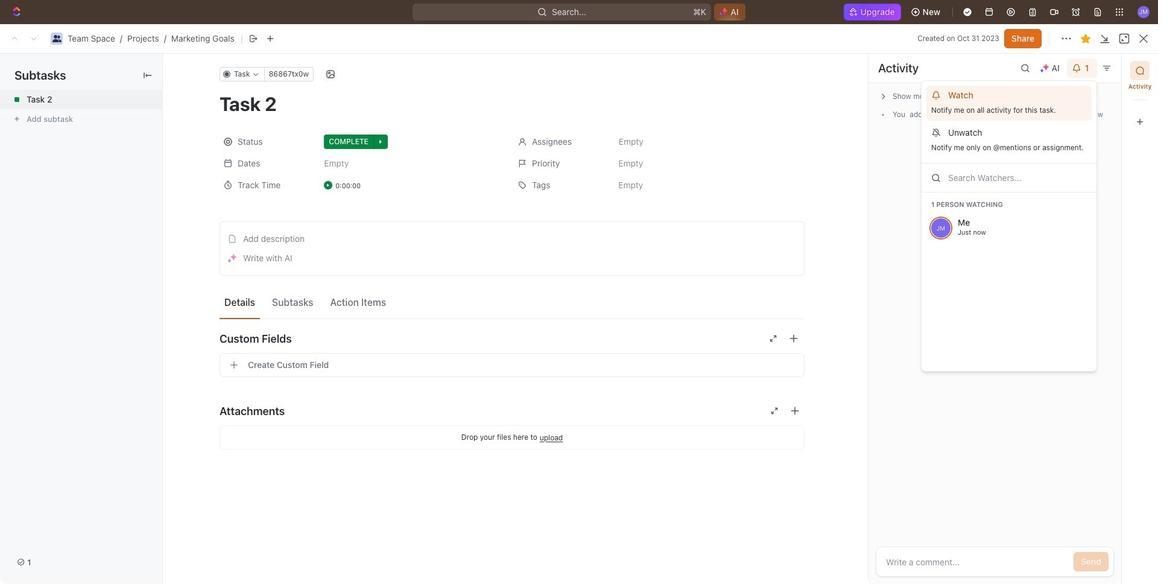 Task type: locate. For each thing, give the bounding box(es) containing it.
sidebar navigation
[[0, 51, 154, 584]]

tree
[[5, 324, 142, 584]]

task sidebar navigation tab list
[[1128, 61, 1154, 132]]

Search Watchers... text field
[[922, 164, 1097, 193]]

Edit task name text field
[[220, 92, 805, 115]]

tree inside sidebar navigation
[[5, 324, 142, 584]]

task sidebar content section
[[869, 54, 1122, 584]]

user group image
[[52, 35, 61, 42]]



Task type: describe. For each thing, give the bounding box(es) containing it.
my notification settings for this {entitytype, select,
          task {task} doc {doc} other {task}} list
[[922, 81, 1097, 164]]



Task type: vqa. For each thing, say whether or not it's contained in the screenshot.
Search Watchers... "Text Field" on the top of page
yes



